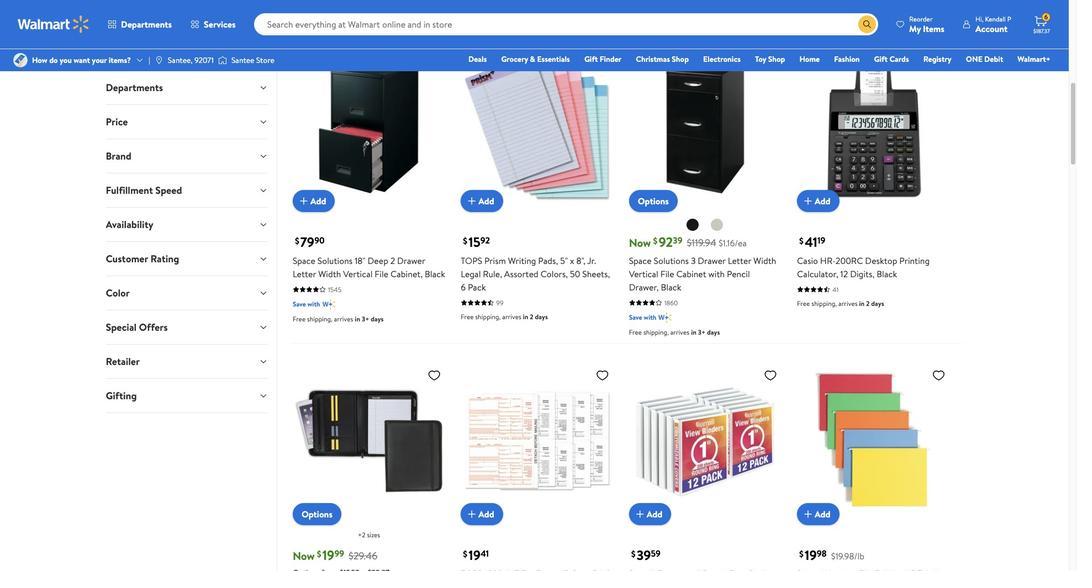 Task type: describe. For each thing, give the bounding box(es) containing it.
christmas shop link
[[631, 53, 694, 65]]

special offers button
[[97, 311, 277, 344]]

price button
[[97, 105, 277, 139]]

fashion
[[834, 54, 860, 65]]

$119.94
[[687, 236, 717, 250]]

casio hr-200rc desktop printing calculator, 12 digits, black
[[797, 255, 930, 280]]

$ for $ 79 90
[[295, 235, 299, 247]]

one debit link
[[961, 53, 1009, 65]]

toy shop link
[[750, 53, 790, 65]]

free shipping, arrives in 2 days for 15
[[461, 312, 548, 322]]

add to favorites list, tops 1099-int tax forms, 5-part, 5 1/2 x 8, inkjet/laser, 24/pack image
[[596, 368, 609, 382]]

drawer,
[[629, 281, 659, 293]]

$ 41 19
[[800, 233, 826, 251]]

$ inside now $ 19 99 $29.46
[[317, 548, 321, 561]]

store
[[256, 55, 274, 66]]

prism
[[485, 255, 506, 267]]

letter inside 'now $ 92 39 $119.94 $1.16/ea space solutions 3 drawer letter width vertical file cabinet with pencil drawer, black'
[[728, 255, 752, 267]]

$19.98/lb
[[831, 551, 865, 563]]

availability button
[[97, 208, 277, 241]]

add for tops prism writing pads, 5" x 8", jr. legal rule, assorted colors, 50 sheets, 6 pack image
[[479, 195, 494, 207]]

retailer button
[[97, 345, 277, 379]]

retailer
[[106, 355, 140, 369]]

santee,
[[168, 55, 193, 66]]

gray image
[[711, 218, 724, 231]]

digits,
[[851, 268, 875, 280]]

printing
[[900, 255, 930, 267]]

Search search field
[[254, 13, 879, 35]]

santee
[[231, 55, 254, 66]]

add to cart image for "add" "button" associated with tops prism writing pads, 5" x 8", jr. legal rule, assorted colors, 50 sheets, 6 pack image
[[465, 194, 479, 208]]

12
[[841, 268, 848, 280]]

calculator,
[[797, 268, 839, 280]]

cards
[[890, 54, 909, 65]]

how do you want your items?
[[32, 55, 131, 66]]

kendall
[[985, 14, 1006, 23]]

$ for $ 19 98 $19.98/lb
[[800, 548, 804, 561]]

black inside 'now $ 92 39 $119.94 $1.16/ea space solutions 3 drawer letter width vertical file cabinet with pencil drawer, black'
[[661, 281, 682, 293]]

add for the smead hanging file folders 1/5 tab 11 point stock letter assorted colors 25/box 64059 image
[[815, 508, 831, 521]]

now for 92
[[629, 235, 651, 250]]

add button up the 90
[[293, 190, 335, 212]]

smead hanging file folders 1/5 tab 11 point stock letter assorted colors 25/box 64059 image
[[797, 364, 950, 517]]

$ for $ 19 41
[[463, 548, 468, 561]]

legal
[[461, 268, 481, 280]]

add for casio hr-200rc desktop printing calculator, 12 digits, black image
[[815, 195, 831, 207]]

arrives inside the "delivery today free shipping, arrives in 2 days"
[[334, 14, 353, 23]]

3+ for $119.94
[[698, 328, 706, 337]]

customer rating
[[106, 252, 179, 266]]

brand
[[106, 149, 131, 163]]

fulfillment speed button
[[97, 174, 277, 207]]

2 inside the "delivery today free shipping, arrives in 2 days"
[[362, 14, 365, 23]]

with for $119.94
[[644, 313, 657, 322]]

vertical inside 'now $ 92 39 $119.94 $1.16/ea space solutions 3 drawer letter width vertical file cabinet with pencil drawer, black'
[[629, 268, 659, 280]]

arrives down 12
[[839, 299, 858, 308]]

x
[[570, 255, 575, 267]]

hi,
[[976, 14, 984, 23]]

98
[[817, 548, 827, 560]]

account
[[976, 22, 1008, 35]]

add to favorites list, space solutions 3 drawer letter width vertical file cabinet with pencil drawer, black image
[[764, 55, 777, 69]]

essentials
[[537, 54, 570, 65]]

home
[[800, 54, 820, 65]]

rule,
[[483, 268, 502, 280]]

options for the samsill professional zipper padfolio, 8.5" x 11", black image
[[302, 509, 333, 521]]

space solutions 3 drawer letter width vertical file cabinet with pencil drawer, black image
[[629, 51, 782, 203]]

add to cart image for "add" "button" over the 90
[[297, 194, 310, 208]]

pack
[[468, 281, 486, 293]]

letter inside space solutions 18" deep 2 drawer letter width vertical file cabinet, black
[[293, 268, 316, 280]]

add button for casio hr-200rc desktop printing calculator, 12 digits, black image
[[797, 190, 840, 212]]

5"
[[560, 255, 568, 267]]

39 inside 'now $ 92 39 $119.94 $1.16/ea space solutions 3 drawer letter width vertical file cabinet with pencil drawer, black'
[[673, 234, 683, 247]]

christmas shop
[[636, 54, 689, 65]]

vertical inside space solutions 18" deep 2 drawer letter width vertical file cabinet, black
[[343, 268, 373, 280]]

shipping, inside the "delivery today free shipping, arrives in 2 days"
[[307, 14, 333, 23]]

grocery & essentials
[[501, 54, 570, 65]]

arrives down 1860 on the bottom right of the page
[[671, 328, 690, 337]]

offers
[[139, 320, 168, 334]]

casio hr-200rc desktop printing calculator, 12 digits, black image
[[797, 51, 950, 203]]

gift for gift cards
[[874, 54, 888, 65]]

grocery & essentials link
[[496, 53, 575, 65]]

gift finder
[[585, 54, 622, 65]]

drawer inside 'now $ 92 39 $119.94 $1.16/ea space solutions 3 drawer letter width vertical file cabinet with pencil drawer, black'
[[698, 255, 726, 267]]

shop for toy shop
[[768, 54, 785, 65]]

color button
[[97, 276, 277, 310]]

how
[[32, 55, 47, 66]]

tops prism writing pads, 5" x 8", jr. legal rule, assorted colors, 50 sheets, 6 pack
[[461, 255, 610, 293]]

deep
[[368, 255, 388, 267]]

gifting tab
[[97, 379, 277, 413]]

tops 1099-int tax forms, 5-part, 5 1/2 x 8, inkjet/laser, 24/pack image
[[461, 364, 614, 517]]

add button for samsill economy 1" round ring binder, white, customizable, 12 pack image
[[629, 504, 672, 526]]

now for 19
[[293, 549, 315, 564]]

$1.16/ea
[[719, 237, 747, 249]]

one
[[966, 54, 983, 65]]

hr-
[[820, 255, 836, 267]]

toy shop
[[755, 54, 785, 65]]

customer
[[106, 252, 148, 266]]

$ for $ 15 92
[[463, 235, 468, 247]]

color
[[106, 286, 130, 300]]

gift cards
[[874, 54, 909, 65]]

92 for $
[[659, 233, 673, 251]]

width inside 'now $ 92 39 $119.94 $1.16/ea space solutions 3 drawer letter width vertical file cabinet with pencil drawer, black'
[[754, 255, 777, 267]]

deals link
[[464, 53, 492, 65]]

add to cart image for "add" "button" related to tops 1099-int tax forms, 5-part, 5 1/2 x 8, inkjet/laser, 24/pack 'image'
[[465, 508, 479, 521]]

&
[[530, 54, 535, 65]]

add for tops 1099-int tax forms, 5-part, 5 1/2 x 8, inkjet/laser, 24/pack 'image'
[[479, 508, 494, 521]]

sheets,
[[583, 268, 610, 280]]

p
[[1008, 14, 1012, 23]]

options for 'space solutions 3 drawer letter width vertical file cabinet with pencil drawer, black' image
[[638, 195, 669, 207]]

drawer inside space solutions 18" deep 2 drawer letter width vertical file cabinet, black
[[397, 255, 425, 267]]

space solutions 18" deep 2 drawer letter width vertical file cabinet, black
[[293, 255, 445, 280]]

$ 79 90
[[295, 233, 325, 251]]

jr.
[[588, 255, 596, 267]]

save with for 79
[[293, 299, 320, 309]]

with for 79
[[308, 299, 320, 309]]

save for $119.94
[[629, 313, 642, 322]]

desktop
[[866, 255, 898, 267]]

black inside space solutions 18" deep 2 drawer letter width vertical file cabinet, black
[[425, 268, 445, 280]]

walmart image
[[18, 15, 90, 33]]

add up the 90
[[310, 195, 326, 207]]

add for samsill economy 1" round ring binder, white, customizable, 12 pack image
[[647, 508, 663, 521]]

$ 19 98 $19.98/lb
[[800, 546, 865, 565]]

add to favorites list, samsill professional zipper padfolio, 8.5" x 11", black image
[[428, 368, 441, 382]]

toy
[[755, 54, 767, 65]]

1860
[[665, 298, 678, 308]]

width inside space solutions 18" deep 2 drawer letter width vertical file cabinet, black
[[318, 268, 341, 280]]

sizes
[[367, 531, 380, 540]]

99 inside now $ 19 99 $29.46
[[335, 548, 344, 560]]

92071
[[195, 55, 214, 66]]

hi, kendall p account
[[976, 14, 1012, 35]]

gift finder link
[[580, 53, 627, 65]]

3+ for 79
[[362, 314, 369, 324]]

6 inside tops prism writing pads, 5" x 8", jr. legal rule, assorted colors, 50 sheets, 6 pack
[[461, 281, 466, 293]]

samsill professional zipper padfolio, 8.5" x 11", black image
[[293, 364, 446, 517]]

gifting button
[[97, 379, 277, 413]]

$ 19 41
[[463, 546, 489, 565]]

walmart plus image for $119.94
[[659, 312, 672, 323]]

departments button
[[97, 71, 277, 104]]

15
[[469, 233, 481, 251]]

grocery
[[501, 54, 528, 65]]

0 horizontal spatial 39
[[637, 546, 651, 565]]

assorted
[[504, 268, 539, 280]]

6 $187.37
[[1034, 12, 1050, 35]]



Task type: locate. For each thing, give the bounding box(es) containing it.
$ 15 92
[[463, 233, 490, 251]]

walmart plus image down 1545
[[323, 299, 336, 310]]

solutions inside space solutions 18" deep 2 drawer letter width vertical file cabinet, black
[[318, 255, 353, 267]]

departments inside departments dropdown button
[[106, 81, 163, 94]]

2 gift from the left
[[874, 54, 888, 65]]

add button up 59
[[629, 504, 672, 526]]

200rc
[[836, 255, 863, 267]]

shop right toy
[[768, 54, 785, 65]]

1 gift from the left
[[585, 54, 598, 65]]

reorder
[[910, 14, 933, 23]]

90
[[314, 234, 325, 247]]

add to favorites list, tops prism writing pads, 5" x 8", jr. legal rule, assorted colors, 50 sheets, 6 pack image
[[596, 55, 609, 69]]

special offers
[[106, 320, 168, 334]]

41
[[805, 233, 818, 251], [833, 285, 839, 294], [481, 548, 489, 560]]

add to cart image up $ 19 98 $19.98/lb
[[802, 508, 815, 521]]

0 horizontal spatial options
[[302, 509, 333, 521]]

black right cabinet, on the left of the page
[[425, 268, 445, 280]]

2 vertical from the left
[[629, 268, 659, 280]]

1 horizontal spatial 3+
[[698, 328, 706, 337]]

add button up $ 41 19
[[797, 190, 840, 212]]

black down desktop
[[877, 268, 897, 280]]

free shipping, arrives in 3+ days down 1860 on the bottom right of the page
[[629, 328, 720, 337]]

add button up 98 at the bottom of the page
[[797, 504, 840, 526]]

92 left $119.94
[[659, 233, 673, 251]]

departments down the items?
[[106, 81, 163, 94]]

file down deep
[[375, 268, 389, 280]]

1 vertical spatial save
[[629, 313, 642, 322]]

registry
[[924, 54, 952, 65]]

1 vertical spatial with
[[308, 299, 320, 309]]

black up 1860 on the bottom right of the page
[[661, 281, 682, 293]]

2 right today
[[362, 14, 365, 23]]

availability tab
[[97, 208, 277, 241]]

1 horizontal spatial free shipping, arrives in 3+ days
[[629, 328, 720, 337]]

2 vertical spatial with
[[644, 313, 657, 322]]

free
[[293, 14, 306, 23], [797, 299, 810, 308], [461, 312, 474, 322], [293, 314, 306, 324], [629, 328, 642, 337]]

2
[[362, 14, 365, 23], [391, 255, 395, 267], [866, 299, 870, 308], [530, 312, 534, 322]]

0 vertical spatial 3+
[[362, 314, 369, 324]]

0 horizontal spatial 3+
[[362, 314, 369, 324]]

3
[[691, 255, 696, 267]]

1 horizontal spatial vertical
[[629, 268, 659, 280]]

cabinet,
[[391, 268, 423, 280]]

$187.37
[[1034, 27, 1050, 35]]

2 horizontal spatial with
[[709, 268, 725, 280]]

vertical up drawer,
[[629, 268, 659, 280]]

92 inside $ 15 92
[[481, 234, 490, 247]]

1 vertical spatial walmart plus image
[[659, 312, 672, 323]]

add
[[310, 195, 326, 207], [479, 195, 494, 207], [815, 195, 831, 207], [479, 508, 494, 521], [647, 508, 663, 521], [815, 508, 831, 521]]

add to cart image for "add" "button" corresponding to the smead hanging file folders 1/5 tab 11 point stock letter assorted colors 25/box 64059 image
[[802, 508, 815, 521]]

1 horizontal spatial with
[[644, 313, 657, 322]]

free shipping, arrives in 3+ days down 1545
[[293, 314, 384, 324]]

cabinet
[[677, 268, 707, 280]]

width left casio
[[754, 255, 777, 267]]

1 horizontal spatial save
[[629, 313, 642, 322]]

92 inside 'now $ 92 39 $119.94 $1.16/ea space solutions 3 drawer letter width vertical file cabinet with pencil drawer, black'
[[659, 233, 673, 251]]

92 up the prism
[[481, 234, 490, 247]]

customer rating tab
[[97, 242, 277, 276]]

file inside 'now $ 92 39 $119.94 $1.16/ea space solutions 3 drawer letter width vertical file cabinet with pencil drawer, black'
[[661, 268, 674, 280]]

Walmart Site-Wide search field
[[254, 13, 879, 35]]

2 vertical spatial 41
[[481, 548, 489, 560]]

0 horizontal spatial width
[[318, 268, 341, 280]]

0 horizontal spatial with
[[308, 299, 320, 309]]

arrives
[[334, 14, 353, 23], [839, 299, 858, 308], [502, 312, 522, 322], [334, 314, 353, 324], [671, 328, 690, 337]]

41 inside $ 19 41
[[481, 548, 489, 560]]

letter down 79
[[293, 268, 316, 280]]

special offers tab
[[97, 311, 277, 344]]

save with
[[293, 299, 320, 309], [629, 313, 657, 322]]

0 horizontal spatial vertical
[[343, 268, 373, 280]]

add button for the smead hanging file folders 1/5 tab 11 point stock letter assorted colors 25/box 64059 image
[[797, 504, 840, 526]]

retailer tab
[[97, 345, 277, 379]]

add to favorites list, samsill economy 1" round ring binder, white, customizable, 12 pack image
[[764, 368, 777, 382]]

samsill economy 1" round ring binder, white, customizable, 12 pack image
[[629, 364, 782, 517]]

1 horizontal spatial now
[[629, 235, 651, 250]]

$ inside $ 19 41
[[463, 548, 468, 561]]

1 vertical from the left
[[343, 268, 373, 280]]

add button up $ 19 41
[[461, 504, 503, 526]]

walmart plus image
[[323, 299, 336, 310], [659, 312, 672, 323]]

59
[[651, 548, 661, 560]]

 image for santee, 92071
[[155, 56, 163, 65]]

0 horizontal spatial  image
[[13, 53, 28, 67]]

0 horizontal spatial drawer
[[397, 255, 425, 267]]

add up 98 at the bottom of the page
[[815, 508, 831, 521]]

writing
[[508, 255, 536, 267]]

1 vertical spatial options
[[302, 509, 333, 521]]

speed
[[155, 183, 182, 197]]

2 solutions from the left
[[654, 255, 689, 267]]

$ inside $ 19 98 $19.98/lb
[[800, 548, 804, 561]]

18"
[[355, 255, 366, 267]]

1 vertical spatial 39
[[637, 546, 651, 565]]

today
[[318, 5, 335, 14]]

you
[[60, 55, 72, 66]]

0 horizontal spatial 99
[[335, 548, 344, 560]]

2 down digits,
[[866, 299, 870, 308]]

now
[[629, 235, 651, 250], [293, 549, 315, 564]]

add to favorites list, casio hr-200rc desktop printing calculator, 12 digits, black image
[[932, 55, 946, 69]]

fulfillment speed
[[106, 183, 182, 197]]

1 vertical spatial 99
[[335, 548, 344, 560]]

days inside the "delivery today free shipping, arrives in 2 days"
[[367, 14, 380, 23]]

1 horizontal spatial drawer
[[698, 255, 726, 267]]

0 vertical spatial now
[[629, 235, 651, 250]]

solutions left 18"
[[318, 255, 353, 267]]

electronics
[[703, 54, 741, 65]]

1 horizontal spatial save with
[[629, 313, 657, 322]]

color tab
[[97, 276, 277, 310]]

99 left $29.46
[[335, 548, 344, 560]]

space inside 'now $ 92 39 $119.94 $1.16/ea space solutions 3 drawer letter width vertical file cabinet with pencil drawer, black'
[[629, 255, 652, 267]]

6 up $187.37 on the right of page
[[1045, 12, 1048, 22]]

departments inside departments popup button
[[121, 18, 172, 30]]

drawer
[[397, 255, 425, 267], [698, 255, 726, 267]]

$ for $ 41 19
[[800, 235, 804, 247]]

1 horizontal spatial width
[[754, 255, 777, 267]]

1 horizontal spatial 41
[[805, 233, 818, 251]]

2 shop from the left
[[768, 54, 785, 65]]

departments
[[121, 18, 172, 30], [106, 81, 163, 94]]

walmart plus image for 79
[[323, 299, 336, 310]]

with inside 'now $ 92 39 $119.94 $1.16/ea space solutions 3 drawer letter width vertical file cabinet with pencil drawer, black'
[[709, 268, 725, 280]]

letter up 'pencil'
[[728, 255, 752, 267]]

shop for christmas shop
[[672, 54, 689, 65]]

0 horizontal spatial black
[[425, 268, 445, 280]]

add button for tops 1099-int tax forms, 5-part, 5 1/2 x 8, inkjet/laser, 24/pack 'image'
[[461, 504, 503, 526]]

3+
[[362, 314, 369, 324], [698, 328, 706, 337]]

$ for $ 39 59
[[631, 548, 636, 561]]

1 vertical spatial width
[[318, 268, 341, 280]]

0 vertical spatial 6
[[1045, 12, 1048, 22]]

gift
[[585, 54, 598, 65], [874, 54, 888, 65]]

add up $ 15 92
[[479, 195, 494, 207]]

space up drawer,
[[629, 255, 652, 267]]

0 horizontal spatial file
[[375, 268, 389, 280]]

0 vertical spatial 99
[[496, 298, 504, 308]]

gift left finder
[[585, 54, 598, 65]]

add to cart image up 79
[[297, 194, 310, 208]]

6
[[1045, 12, 1048, 22], [461, 281, 466, 293]]

1 vertical spatial free shipping, arrives in 3+ days
[[629, 328, 720, 337]]

99
[[496, 298, 504, 308], [335, 548, 344, 560]]

add up $ 41 19
[[815, 195, 831, 207]]

price tab
[[97, 105, 277, 139]]

6 left pack
[[461, 281, 466, 293]]

1 vertical spatial now
[[293, 549, 315, 564]]

add to cart image up $ 41 19
[[802, 194, 815, 208]]

free shipping, arrives in 2 days down pack
[[461, 312, 548, 322]]

2 space from the left
[[629, 255, 652, 267]]

0 horizontal spatial save with
[[293, 299, 320, 309]]

now $ 92 39 $119.94 $1.16/ea space solutions 3 drawer letter width vertical file cabinet with pencil drawer, black
[[629, 233, 777, 293]]

width
[[754, 255, 777, 267], [318, 268, 341, 280]]

1 horizontal spatial  image
[[155, 56, 163, 65]]

0 vertical spatial options link
[[629, 190, 678, 212]]

2 down tops prism writing pads, 5" x 8", jr. legal rule, assorted colors, 50 sheets, 6 pack
[[530, 312, 534, 322]]

0 vertical spatial save with
[[293, 299, 320, 309]]

add to favorites list, smead hanging file folders 1/5 tab 11 point stock letter assorted colors 25/box 64059 image
[[932, 368, 946, 382]]

0 horizontal spatial gift
[[585, 54, 598, 65]]

1 horizontal spatial black
[[661, 281, 682, 293]]

1 vertical spatial departments
[[106, 81, 163, 94]]

add up 59
[[647, 508, 663, 521]]

0 horizontal spatial shop
[[672, 54, 689, 65]]

space down 79
[[293, 255, 315, 267]]

0 vertical spatial departments
[[121, 18, 172, 30]]

 image
[[13, 53, 28, 67], [155, 56, 163, 65]]

6 inside the 6 $187.37
[[1045, 12, 1048, 22]]

add to cart image
[[297, 194, 310, 208], [465, 194, 479, 208], [802, 194, 815, 208], [465, 508, 479, 521], [634, 508, 647, 521], [802, 508, 815, 521]]

2 inside space solutions 18" deep 2 drawer letter width vertical file cabinet, black
[[391, 255, 395, 267]]

departments tab
[[97, 71, 277, 104]]

space
[[293, 255, 315, 267], [629, 255, 652, 267]]

1 drawer from the left
[[397, 255, 425, 267]]

drawer right 3
[[698, 255, 726, 267]]

0 horizontal spatial 92
[[481, 234, 490, 247]]

1 solutions from the left
[[318, 255, 353, 267]]

options link for 'space solutions 3 drawer letter width vertical file cabinet with pencil drawer, black' image
[[629, 190, 678, 212]]

solutions
[[318, 255, 353, 267], [654, 255, 689, 267]]

1 vertical spatial options link
[[293, 504, 342, 526]]

99 down rule,
[[496, 298, 504, 308]]

0 horizontal spatial options link
[[293, 504, 342, 526]]

1 shop from the left
[[672, 54, 689, 65]]

drawer up cabinet, on the left of the page
[[397, 255, 425, 267]]

shipping,
[[307, 14, 333, 23], [812, 299, 837, 308], [475, 312, 501, 322], [307, 314, 333, 324], [644, 328, 669, 337]]

0 horizontal spatial space
[[293, 255, 315, 267]]

shop
[[672, 54, 689, 65], [768, 54, 785, 65]]

2 horizontal spatial 41
[[833, 285, 839, 294]]

0 horizontal spatial letter
[[293, 268, 316, 280]]

black inside the casio hr-200rc desktop printing calculator, 12 digits, black
[[877, 268, 897, 280]]

0 vertical spatial width
[[754, 255, 777, 267]]

1 vertical spatial 41
[[833, 285, 839, 294]]

in
[[355, 14, 360, 23], [860, 299, 865, 308], [523, 312, 528, 322], [355, 314, 360, 324], [691, 328, 697, 337]]

92 for 15
[[481, 234, 490, 247]]

1 horizontal spatial walmart plus image
[[659, 312, 672, 323]]

1 horizontal spatial space
[[629, 255, 652, 267]]

0 horizontal spatial walmart plus image
[[323, 299, 336, 310]]

rating
[[151, 252, 179, 266]]

christmas
[[636, 54, 670, 65]]

0 vertical spatial 41
[[805, 233, 818, 251]]

1 vertical spatial save with
[[629, 313, 657, 322]]

search icon image
[[863, 20, 872, 29]]

1 horizontal spatial 99
[[496, 298, 504, 308]]

black image
[[686, 218, 699, 231]]

arrives down assorted
[[502, 312, 522, 322]]

19 inside $ 41 19
[[818, 234, 826, 247]]

fulfillment speed tab
[[97, 174, 277, 207]]

free shipping, arrives in 3+ days for 79
[[293, 314, 384, 324]]

brand tab
[[97, 139, 277, 173]]

$ inside 'now $ 92 39 $119.94 $1.16/ea space solutions 3 drawer letter width vertical file cabinet with pencil drawer, black'
[[653, 235, 658, 247]]

debit
[[985, 54, 1004, 65]]

0 vertical spatial letter
[[728, 255, 752, 267]]

save for 79
[[293, 299, 306, 309]]

2 file from the left
[[661, 268, 674, 280]]

add to cart image up $ 39 59
[[634, 508, 647, 521]]

shop right christmas
[[672, 54, 689, 65]]

1 horizontal spatial 6
[[1045, 12, 1048, 22]]

space solutions 18" deep 2 drawer letter width vertical file cabinet, black image
[[293, 51, 446, 203]]

file left cabinet
[[661, 268, 674, 280]]

options link
[[629, 190, 678, 212], [293, 504, 342, 526]]

tops prism writing pads, 5" x 8", jr. legal rule, assorted colors, 50 sheets, 6 pack image
[[461, 51, 614, 203]]

0 vertical spatial 39
[[673, 234, 683, 247]]

 image
[[218, 55, 227, 66]]

0 vertical spatial walmart plus image
[[323, 299, 336, 310]]

1 horizontal spatial solutions
[[654, 255, 689, 267]]

add to cart image for "add" "button" corresponding to casio hr-200rc desktop printing calculator, 12 digits, black image
[[802, 194, 815, 208]]

free shipping, arrives in 3+ days for $119.94
[[629, 328, 720, 337]]

0 horizontal spatial solutions
[[318, 255, 353, 267]]

arrives right delivery
[[334, 14, 353, 23]]

92
[[659, 233, 673, 251], [481, 234, 490, 247]]

free inside the "delivery today free shipping, arrives in 2 days"
[[293, 14, 306, 23]]

0 vertical spatial save
[[293, 299, 306, 309]]

1 file from the left
[[375, 268, 389, 280]]

 image right | in the left of the page
[[155, 56, 163, 65]]

free shipping, arrives in 2 days down 12
[[797, 299, 884, 308]]

1 horizontal spatial gift
[[874, 54, 888, 65]]

solutions left 3
[[654, 255, 689, 267]]

home link
[[795, 53, 825, 65]]

santee store
[[231, 55, 274, 66]]

walmart+ link
[[1013, 53, 1056, 65]]

options link for the samsill professional zipper padfolio, 8.5" x 11", black image
[[293, 504, 342, 526]]

1 horizontal spatial free shipping, arrives in 2 days
[[797, 299, 884, 308]]

1 vertical spatial free shipping, arrives in 2 days
[[461, 312, 548, 322]]

0 vertical spatial free shipping, arrives in 3+ days
[[293, 314, 384, 324]]

0 horizontal spatial 6
[[461, 281, 466, 293]]

reorder my items
[[910, 14, 945, 35]]

add button up $ 15 92
[[461, 190, 503, 212]]

arrives down 1545
[[334, 314, 353, 324]]

0 horizontal spatial now
[[293, 549, 315, 564]]

0 vertical spatial with
[[709, 268, 725, 280]]

1 vertical spatial 6
[[461, 281, 466, 293]]

$ inside $ 15 92
[[463, 235, 468, 247]]

8",
[[577, 255, 586, 267]]

add to cart image up $ 19 41
[[465, 508, 479, 521]]

1 vertical spatial letter
[[293, 268, 316, 280]]

 image left how
[[13, 53, 28, 67]]

brand button
[[97, 139, 277, 173]]

with
[[709, 268, 725, 280], [308, 299, 320, 309], [644, 313, 657, 322]]

2 right deep
[[391, 255, 395, 267]]

services
[[204, 18, 236, 30]]

0 vertical spatial free shipping, arrives in 2 days
[[797, 299, 884, 308]]

now inside now $ 19 99 $29.46
[[293, 549, 315, 564]]

departments button
[[98, 11, 181, 38]]

1 horizontal spatial letter
[[728, 255, 752, 267]]

items?
[[109, 55, 131, 66]]

santee, 92071
[[168, 55, 214, 66]]

add up $ 19 41
[[479, 508, 494, 521]]

1 horizontal spatial 39
[[673, 234, 683, 247]]

0 horizontal spatial save
[[293, 299, 306, 309]]

1 horizontal spatial options
[[638, 195, 669, 207]]

1 horizontal spatial shop
[[768, 54, 785, 65]]

now inside 'now $ 92 39 $119.94 $1.16/ea space solutions 3 drawer letter width vertical file cabinet with pencil drawer, black'
[[629, 235, 651, 250]]

add to cart image for samsill economy 1" round ring binder, white, customizable, 12 pack image's "add" "button"
[[634, 508, 647, 521]]

file inside space solutions 18" deep 2 drawer letter width vertical file cabinet, black
[[375, 268, 389, 280]]

1 horizontal spatial file
[[661, 268, 674, 280]]

gift cards link
[[870, 53, 914, 65]]

$ inside $ 39 59
[[631, 548, 636, 561]]

$ inside $ 79 90
[[295, 235, 299, 247]]

50
[[570, 268, 580, 280]]

space inside space solutions 18" deep 2 drawer letter width vertical file cabinet, black
[[293, 255, 315, 267]]

+2 sizes
[[358, 531, 380, 540]]

0 horizontal spatial free shipping, arrives in 2 days
[[461, 312, 548, 322]]

walmart plus image down 1860 on the bottom right of the page
[[659, 312, 672, 323]]

$ inside $ 41 19
[[800, 235, 804, 247]]

registry link
[[919, 53, 957, 65]]

1 vertical spatial 3+
[[698, 328, 706, 337]]

letter
[[728, 255, 752, 267], [293, 268, 316, 280]]

2 drawer from the left
[[698, 255, 726, 267]]

items
[[923, 22, 945, 35]]

fashion link
[[830, 53, 865, 65]]

vertical down 18"
[[343, 268, 373, 280]]

delivery
[[293, 5, 317, 14]]

2 horizontal spatial black
[[877, 268, 897, 280]]

 image for how do you want your items?
[[13, 53, 28, 67]]

gift left cards
[[874, 54, 888, 65]]

|
[[149, 55, 150, 66]]

width up 1545
[[318, 268, 341, 280]]

0 vertical spatial options
[[638, 195, 669, 207]]

pads,
[[538, 255, 558, 267]]

gifting
[[106, 389, 137, 403]]

1 space from the left
[[293, 255, 315, 267]]

in inside the "delivery today free shipping, arrives in 2 days"
[[355, 14, 360, 23]]

1 horizontal spatial 92
[[659, 233, 673, 251]]

free shipping, arrives in 2 days for 41
[[797, 299, 884, 308]]

electronics link
[[699, 53, 746, 65]]

19
[[818, 234, 826, 247], [323, 546, 335, 565], [469, 546, 481, 565], [805, 546, 817, 565]]

gift for gift finder
[[585, 54, 598, 65]]

departments up | in the left of the page
[[121, 18, 172, 30]]

availability
[[106, 218, 153, 232]]

solutions inside 'now $ 92 39 $119.94 $1.16/ea space solutions 3 drawer letter width vertical file cabinet with pencil drawer, black'
[[654, 255, 689, 267]]

1 horizontal spatial options link
[[629, 190, 678, 212]]

pencil
[[727, 268, 750, 280]]

0 horizontal spatial 41
[[481, 548, 489, 560]]

0 horizontal spatial free shipping, arrives in 3+ days
[[293, 314, 384, 324]]

save with for $119.94
[[629, 313, 657, 322]]

do
[[49, 55, 58, 66]]

add button for tops prism writing pads, 5" x 8", jr. legal rule, assorted colors, 50 sheets, 6 pack image
[[461, 190, 503, 212]]

add to cart image up '15' on the left of page
[[465, 194, 479, 208]]

$ 39 59
[[631, 546, 661, 565]]



Task type: vqa. For each thing, say whether or not it's contained in the screenshot.
available within PICKUP NOT AVAILABLE
no



